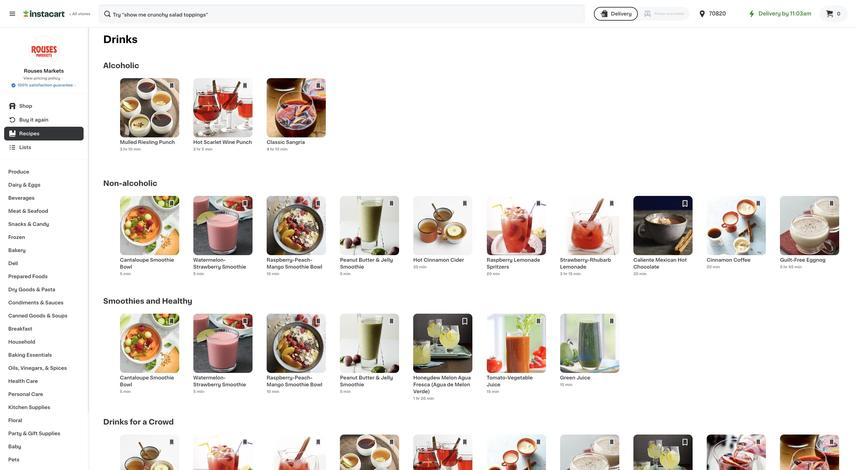 Task type: vqa. For each thing, say whether or not it's contained in the screenshot.
in associated with $0.81/oz
no



Task type: locate. For each thing, give the bounding box(es) containing it.
canned goods & soups link
[[4, 309, 84, 322]]

goods down condiments & sauces
[[29, 313, 46, 318]]

watermelon- for honeydew
[[193, 376, 226, 380]]

0 vertical spatial care
[[26, 379, 38, 384]]

1 vertical spatial 15
[[561, 383, 565, 387]]

hr left '45'
[[784, 265, 788, 269]]

Search field
[[99, 5, 585, 23]]

2 cantaloupe smoothie bowl from the top
[[120, 376, 174, 387]]

2 mango from the top
[[267, 382, 284, 387]]

instacart logo image
[[23, 10, 65, 18]]

3 down hot scarlet wine punch
[[193, 147, 196, 151]]

0 vertical spatial 15
[[569, 272, 573, 276]]

and
[[146, 298, 161, 305]]

0 vertical spatial peanut butter & jelly smoothie
[[340, 258, 393, 269]]

peach- for hot cinnamon cider
[[295, 258, 313, 263]]

1 vertical spatial 15 min
[[487, 390, 500, 394]]

dry goods & pasta link
[[4, 283, 84, 296]]

care down health care link
[[31, 392, 43, 397]]

recipe card group containing mulled riesling punch
[[120, 78, 179, 163]]

20 min
[[707, 265, 721, 269], [487, 272, 500, 276], [634, 272, 647, 276]]

1 vertical spatial raspberry-
[[267, 376, 295, 380]]

recipe card group
[[120, 78, 179, 163], [193, 78, 253, 163], [267, 78, 326, 163], [120, 196, 179, 281], [193, 196, 253, 281], [267, 196, 326, 281], [340, 196, 400, 281], [414, 196, 473, 281], [487, 196, 546, 281], [561, 196, 620, 281], [634, 196, 693, 281], [707, 196, 767, 281], [781, 196, 840, 281], [120, 314, 179, 399], [193, 314, 253, 399], [267, 314, 326, 399], [340, 314, 400, 399], [414, 314, 473, 402], [487, 314, 546, 399], [561, 314, 620, 399], [120, 435, 179, 470], [193, 435, 253, 470], [267, 435, 326, 470], [340, 435, 400, 470], [414, 435, 473, 470], [487, 435, 546, 470], [561, 435, 620, 470], [634, 435, 693, 470], [707, 435, 767, 470], [781, 435, 840, 470]]

alcoholic
[[122, 180, 157, 187]]

1 vertical spatial mango
[[267, 382, 284, 387]]

1 raspberry- from the top
[[267, 258, 295, 263]]

0 vertical spatial jelly
[[381, 258, 393, 263]]

watermelon-
[[193, 258, 226, 263], [193, 376, 226, 380]]

snacks
[[8, 222, 26, 227]]

20 for cinnamon coffee
[[707, 265, 712, 269]]

baby
[[8, 444, 21, 449]]

1 vertical spatial goods
[[29, 313, 46, 318]]

3 hr 15 min
[[561, 272, 581, 276]]

10 inside item carousel region
[[267, 272, 271, 276]]

2 horizontal spatial 15
[[569, 272, 573, 276]]

juice inside tomato-vegetable juice
[[487, 382, 501, 387]]

1 raspberry-peach- mango smoothie bowl from the top
[[267, 258, 323, 269]]

1 vertical spatial strawberry
[[193, 382, 221, 387]]

0 horizontal spatial delivery
[[612, 11, 632, 16]]

1 horizontal spatial delivery
[[759, 11, 781, 16]]

2 jelly from the top
[[381, 376, 393, 380]]

rouses markets
[[24, 69, 64, 73]]

0 vertical spatial lemonade
[[514, 258, 541, 263]]

hot up 35 min
[[414, 258, 423, 263]]

delivery inside button
[[612, 11, 632, 16]]

drinks left for
[[103, 418, 128, 426]]

strawberry
[[193, 265, 221, 269], [193, 382, 221, 387]]

mulled
[[120, 140, 137, 145]]

recipe card group containing green juice
[[561, 314, 620, 399]]

peanut butter & jelly smoothie for hot
[[340, 258, 393, 269]]

punch right riesling
[[159, 140, 175, 145]]

goods
[[19, 287, 35, 292], [29, 313, 46, 318]]

1 strawberry from the top
[[193, 265, 221, 269]]

0 vertical spatial goods
[[19, 287, 35, 292]]

0 horizontal spatial 15
[[487, 390, 491, 394]]

rouses markets logo image
[[29, 36, 59, 66]]

0 vertical spatial 15 min
[[561, 383, 573, 387]]

hr down mulled in the top left of the page
[[123, 147, 127, 151]]

hot right mexican
[[678, 258, 687, 263]]

1 10 min from the top
[[267, 272, 279, 276]]

peanut butter & jelly smoothie inside item carousel region
[[340, 258, 393, 269]]

1 peanut from the top
[[340, 258, 358, 263]]

breakfast link
[[4, 322, 84, 335]]

0 vertical spatial raspberry-peach- mango smoothie bowl
[[267, 258, 323, 269]]

0 horizontal spatial lemonade
[[514, 258, 541, 263]]

watermelon- strawberry smoothie
[[193, 258, 246, 269], [193, 376, 246, 387]]

0 horizontal spatial 20 min
[[487, 272, 500, 276]]

tomato-
[[487, 376, 508, 380]]

hr for hot scarlet wine punch
[[197, 147, 201, 151]]

personal care link
[[4, 388, 84, 401]]

0 vertical spatial watermelon-
[[193, 258, 226, 263]]

3 for strawberry-rhubarb lemonade
[[561, 272, 563, 276]]

3 down strawberry-
[[561, 272, 563, 276]]

3 down mulled in the top left of the page
[[120, 147, 123, 151]]

care inside 'link'
[[31, 392, 43, 397]]

1 horizontal spatial 3
[[193, 147, 196, 151]]

1 horizontal spatial 20 min
[[634, 272, 647, 276]]

juice right green
[[577, 376, 591, 380]]

shop
[[19, 104, 32, 108]]

all stores link
[[23, 4, 91, 23]]

hr down hot scarlet wine punch
[[197, 147, 201, 151]]

jelly
[[381, 258, 393, 263], [381, 376, 393, 380]]

drinks for drinks for a crowd
[[103, 418, 128, 426]]

jelly for honeydew melon agua fresca (agua de melon verde)
[[381, 376, 393, 380]]

1 horizontal spatial lemonade
[[561, 265, 587, 269]]

2 raspberry-peach- mango smoothie bowl from the top
[[267, 376, 323, 387]]

butter inside item carousel region
[[359, 258, 375, 263]]

1 vertical spatial juice
[[487, 382, 501, 387]]

green
[[561, 376, 576, 380]]

1 horizontal spatial cinnamon
[[707, 258, 733, 263]]

15 down green
[[561, 383, 565, 387]]

1 vertical spatial raspberry-peach- mango smoothie bowl
[[267, 376, 323, 387]]

2 horizontal spatial 3
[[561, 272, 563, 276]]

1 vertical spatial cantaloupe smoothie bowl
[[120, 376, 174, 387]]

0 vertical spatial supplies
[[29, 405, 50, 410]]

hot inside caliente mexican hot chocolate
[[678, 258, 687, 263]]

1 horizontal spatial 15
[[561, 383, 565, 387]]

raspberry-peach- mango smoothie bowl for honeydew
[[267, 376, 323, 387]]

caliente mexican hot chocolate
[[634, 258, 687, 269]]

guilt-
[[781, 258, 795, 263]]

10 min inside item carousel region
[[267, 272, 279, 276]]

1 vertical spatial watermelon- strawberry smoothie
[[193, 376, 246, 387]]

2 butter from the top
[[359, 376, 375, 380]]

peach- for honeydew melon agua fresca (agua de melon verde)
[[295, 376, 313, 380]]

1 watermelon- strawberry smoothie from the top
[[193, 258, 246, 269]]

raspberry
[[487, 258, 513, 263]]

spritzers
[[487, 265, 510, 269]]

lemonade right raspberry
[[514, 258, 541, 263]]

1 cantaloupe from the top
[[120, 258, 149, 263]]

2 horizontal spatial 20 min
[[707, 265, 721, 269]]

bakery link
[[4, 244, 84, 257]]

20 min for raspberry lemonade spritzers
[[487, 272, 500, 276]]

1 vertical spatial jelly
[[381, 376, 393, 380]]

bowl
[[120, 265, 132, 269], [310, 265, 323, 269], [120, 382, 132, 387], [310, 382, 323, 387]]

strawberry-
[[561, 258, 590, 263]]

20 down "spritzers"
[[487, 272, 492, 276]]

1 vertical spatial lemonade
[[561, 265, 587, 269]]

2 raspberry- from the top
[[267, 376, 295, 380]]

15 down strawberry-
[[569, 272, 573, 276]]

2 cantaloupe from the top
[[120, 376, 149, 380]]

baking
[[8, 353, 25, 357]]

1 horizontal spatial hot
[[414, 258, 423, 263]]

cider
[[451, 258, 464, 263]]

cantaloupe smoothie bowl for hot
[[120, 258, 174, 269]]

1 vertical spatial peach-
[[295, 376, 313, 380]]

None search field
[[98, 4, 585, 23]]

hr down strawberry-
[[564, 272, 568, 276]]

0 horizontal spatial juice
[[487, 382, 501, 387]]

peanut inside item carousel region
[[340, 258, 358, 263]]

0 vertical spatial raspberry-
[[267, 258, 295, 263]]

35 min
[[414, 265, 427, 269]]

1 watermelon- from the top
[[193, 258, 226, 263]]

cantaloupe inside item carousel region
[[120, 258, 149, 263]]

watermelon- strawberry smoothie inside item carousel region
[[193, 258, 246, 269]]

hr right 4
[[270, 147, 274, 151]]

1 vertical spatial cantaloupe
[[120, 376, 149, 380]]

2 watermelon- strawberry smoothie from the top
[[193, 376, 246, 387]]

15 inside item carousel region
[[569, 272, 573, 276]]

20 min for cinnamon coffee
[[707, 265, 721, 269]]

hr for strawberry-rhubarb lemonade
[[564, 272, 568, 276]]

2 peanut butter & jelly smoothie from the top
[[340, 376, 393, 387]]

1 drinks from the top
[[103, 35, 138, 45]]

drinks
[[103, 35, 138, 45], [103, 418, 128, 426]]

1 vertical spatial drinks
[[103, 418, 128, 426]]

recipe card group containing classic sangria
[[267, 78, 326, 163]]

15
[[569, 272, 573, 276], [561, 383, 565, 387], [487, 390, 491, 394]]

2 strawberry from the top
[[193, 382, 221, 387]]

household link
[[4, 335, 84, 349]]

0 horizontal spatial cinnamon
[[424, 258, 450, 263]]

0 vertical spatial item carousel region
[[103, 196, 853, 281]]

1 vertical spatial peanut
[[340, 376, 358, 380]]

2 horizontal spatial hot
[[678, 258, 687, 263]]

raspberry- inside item carousel region
[[267, 258, 295, 263]]

1 cantaloupe smoothie bowl from the top
[[120, 258, 174, 269]]

cantaloupe
[[120, 258, 149, 263], [120, 376, 149, 380]]

supplies up "baby" link
[[39, 431, 60, 436]]

100% satisfaction guarantee
[[18, 83, 73, 87]]

1 mango from the top
[[267, 265, 284, 269]]

2 watermelon- from the top
[[193, 376, 226, 380]]

baby link
[[4, 440, 84, 453]]

drinks up alcoholic in the top left of the page
[[103, 35, 138, 45]]

0 vertical spatial mango
[[267, 265, 284, 269]]

2 10 min from the top
[[267, 390, 279, 394]]

hot up 3 hr 5 min
[[193, 140, 203, 145]]

cinnamon left coffee
[[707, 258, 733, 263]]

hot cinnamon cider
[[414, 258, 464, 263]]

1 vertical spatial butter
[[359, 376, 375, 380]]

10 min for honeydew melon agua fresca (agua de melon verde)
[[267, 390, 279, 394]]

20 for raspberry lemonade spritzers
[[487, 272, 492, 276]]

butter for hot
[[359, 258, 375, 263]]

raspberry-peach- mango smoothie bowl inside item carousel region
[[267, 258, 323, 269]]

guarantee
[[53, 83, 73, 87]]

100%
[[18, 83, 28, 87]]

melon down agua
[[455, 382, 471, 387]]

1 peach- from the top
[[295, 258, 313, 263]]

punch
[[159, 140, 175, 145], [236, 140, 252, 145]]

strawberry for hot
[[193, 265, 221, 269]]

70820
[[710, 11, 727, 16]]

2 peach- from the top
[[295, 376, 313, 380]]

classic sangria
[[267, 140, 305, 145]]

hot scarlet wine punch
[[193, 140, 252, 145]]

item carousel region containing cantaloupe smoothie bowl
[[103, 196, 853, 281]]

4 hr 10 min
[[267, 147, 288, 151]]

20 down cinnamon coffee
[[707, 265, 712, 269]]

recipe card group containing tomato-vegetable juice
[[487, 314, 546, 399]]

0 vertical spatial juice
[[577, 376, 591, 380]]

1 item carousel region from the top
[[103, 196, 853, 281]]

2 peanut from the top
[[340, 376, 358, 380]]

classic
[[267, 140, 285, 145]]

sangria
[[286, 140, 305, 145]]

3 for mulled riesling punch
[[120, 147, 123, 151]]

melon up de
[[442, 376, 457, 380]]

0 vertical spatial cantaloupe
[[120, 258, 149, 263]]

0 vertical spatial drinks
[[103, 35, 138, 45]]

15 min down tomato-
[[487, 390, 500, 394]]

all stores
[[72, 12, 90, 16]]

0 vertical spatial cantaloupe smoothie bowl
[[120, 258, 174, 269]]

recipe card group containing guilt-free eggnog
[[781, 196, 840, 281]]

smoothies
[[103, 298, 144, 305]]

by
[[783, 11, 790, 16]]

2 vertical spatial 15
[[487, 390, 491, 394]]

1 vertical spatial item carousel region
[[103, 435, 853, 470]]

15 for juice
[[561, 383, 565, 387]]

0 horizontal spatial 15 min
[[487, 390, 500, 394]]

peanut for hot
[[340, 258, 358, 263]]

care for personal care
[[31, 392, 43, 397]]

health care
[[8, 379, 38, 384]]

20 down chocolate on the right
[[634, 272, 639, 276]]

cinnamon coffee
[[707, 258, 751, 263]]

0 horizontal spatial hot
[[193, 140, 203, 145]]

supplies
[[29, 405, 50, 410], [39, 431, 60, 436]]

0 vertical spatial strawberry
[[193, 265, 221, 269]]

frozen link
[[4, 231, 84, 244]]

20
[[707, 265, 712, 269], [487, 272, 492, 276], [634, 272, 639, 276], [421, 397, 426, 401]]

1 vertical spatial 10 min
[[267, 390, 279, 394]]

produce link
[[4, 165, 84, 178]]

canned
[[8, 313, 28, 318]]

lemonade down strawberry-
[[561, 265, 587, 269]]

mexican
[[656, 258, 677, 263]]

0 vertical spatial 10 min
[[267, 272, 279, 276]]

care down vinegars,
[[26, 379, 38, 384]]

hr for guilt-free eggnog
[[784, 265, 788, 269]]

goods down prepared foods
[[19, 287, 35, 292]]

drinks for drinks
[[103, 35, 138, 45]]

2 punch from the left
[[236, 140, 252, 145]]

5 hr 45 min
[[781, 265, 803, 269]]

cinnamon
[[424, 258, 450, 263], [707, 258, 733, 263]]

20 min down chocolate on the right
[[634, 272, 647, 276]]

meat
[[8, 209, 21, 214]]

1 vertical spatial care
[[31, 392, 43, 397]]

produce
[[8, 169, 29, 174]]

15 down tomato-
[[487, 390, 491, 394]]

0 vertical spatial peach-
[[295, 258, 313, 263]]

20 min down "spritzers"
[[487, 272, 500, 276]]

20 min down cinnamon coffee
[[707, 265, 721, 269]]

item carousel region
[[103, 196, 853, 281], [103, 435, 853, 470]]

mango for honeydew
[[267, 382, 284, 387]]

hr right "1"
[[416, 397, 420, 401]]

supplies down personal care 'link'
[[29, 405, 50, 410]]

3
[[120, 147, 123, 151], [193, 147, 196, 151], [561, 272, 563, 276]]

1 butter from the top
[[359, 258, 375, 263]]

1 vertical spatial supplies
[[39, 431, 60, 436]]

view pricing policy
[[23, 76, 60, 80]]

1 vertical spatial watermelon-
[[193, 376, 226, 380]]

cinnamon up 35 min
[[424, 258, 450, 263]]

45
[[789, 265, 794, 269]]

1 jelly from the top
[[381, 258, 393, 263]]

raspberry- for hot cinnamon cider
[[267, 258, 295, 263]]

caliente
[[634, 258, 655, 263]]

2 drinks from the top
[[103, 418, 128, 426]]

3 inside item carousel region
[[561, 272, 563, 276]]

2 item carousel region from the top
[[103, 435, 853, 470]]

0 vertical spatial butter
[[359, 258, 375, 263]]

1 horizontal spatial 15 min
[[561, 383, 573, 387]]

0 horizontal spatial 3
[[120, 147, 123, 151]]

2 cinnamon from the left
[[707, 258, 733, 263]]

0 horizontal spatial punch
[[159, 140, 175, 145]]

lemonade inside strawberry-rhubarb lemonade
[[561, 265, 587, 269]]

for
[[130, 418, 141, 426]]

1 horizontal spatial punch
[[236, 140, 252, 145]]

punch right the wine
[[236, 140, 252, 145]]

vegetable
[[508, 376, 533, 380]]

15 min down green
[[561, 383, 573, 387]]

0 vertical spatial watermelon- strawberry smoothie
[[193, 258, 246, 269]]

1 vertical spatial peanut butter & jelly smoothie
[[340, 376, 393, 387]]

strawberry inside item carousel region
[[193, 265, 221, 269]]

0 vertical spatial peanut
[[340, 258, 358, 263]]

juice down tomato-
[[487, 382, 501, 387]]

pets link
[[4, 453, 84, 466]]

deli link
[[4, 257, 84, 270]]

raspberry-peach- mango smoothie bowl
[[267, 258, 323, 269], [267, 376, 323, 387]]

15 for vegetable
[[487, 390, 491, 394]]

1 peanut butter & jelly smoothie from the top
[[340, 258, 393, 269]]

0 vertical spatial melon
[[442, 376, 457, 380]]

watermelon- strawberry smoothie for honeydew
[[193, 376, 246, 387]]



Task type: describe. For each thing, give the bounding box(es) containing it.
floral
[[8, 418, 22, 423]]

drinks for a crowd
[[103, 418, 174, 426]]

dry goods & pasta
[[8, 287, 55, 292]]

item carousel region for drinks for a crowd
[[103, 435, 853, 470]]

recipe card group containing hot cinnamon cider
[[414, 196, 473, 281]]

hr for honeydew melon agua fresca (agua de melon verde)
[[416, 397, 420, 401]]

guilt-free eggnog
[[781, 258, 826, 263]]

cantaloupe for hot cinnamon cider
[[120, 258, 149, 263]]

buy it again
[[19, 117, 48, 122]]

hot for hot scarlet wine punch
[[193, 140, 203, 145]]

3 hr 10 min
[[120, 147, 141, 151]]

household
[[8, 340, 35, 344]]

rhubarb
[[590, 258, 612, 263]]

buy it again link
[[4, 113, 84, 127]]

hot for hot cinnamon cider
[[414, 258, 423, 263]]

20 down verde)
[[421, 397, 426, 401]]

delivery for delivery
[[612, 11, 632, 16]]

floral link
[[4, 414, 84, 427]]

kitchen supplies
[[8, 405, 50, 410]]

pasta
[[41, 287, 55, 292]]

candy
[[33, 222, 49, 227]]

de
[[448, 382, 454, 387]]

smoothies and healthy
[[103, 298, 192, 305]]

raspberry- for honeydew melon agua fresca (agua de melon verde)
[[267, 376, 295, 380]]

snacks & candy
[[8, 222, 49, 227]]

1 horizontal spatial juice
[[577, 376, 591, 380]]

dairy
[[8, 183, 22, 187]]

strawberry for honeydew
[[193, 382, 221, 387]]

personal
[[8, 392, 30, 397]]

delivery by 11:03am link
[[748, 10, 812, 18]]

condiments
[[8, 300, 39, 305]]

prepared foods link
[[4, 270, 84, 283]]

recipe card group containing hot scarlet wine punch
[[193, 78, 253, 163]]

recipe card group containing raspberry lemonade spritzers
[[487, 196, 546, 281]]

meat & seafood
[[8, 209, 48, 214]]

watermelon- strawberry smoothie for hot
[[193, 258, 246, 269]]

essentials
[[27, 353, 52, 357]]

recipe card group containing strawberry-rhubarb lemonade
[[561, 196, 620, 281]]

again
[[35, 117, 48, 122]]

gift
[[28, 431, 38, 436]]

butter for honeydew
[[359, 376, 375, 380]]

stores
[[78, 12, 90, 16]]

health
[[8, 379, 25, 384]]

prepared foods
[[8, 274, 48, 279]]

all
[[72, 12, 77, 16]]

20 for caliente mexican hot chocolate
[[634, 272, 639, 276]]

recipes
[[19, 131, 40, 136]]

health care link
[[4, 375, 84, 388]]

recipe card group containing honeydew melon agua fresca (agua de melon verde)
[[414, 314, 473, 402]]

rouses markets link
[[24, 36, 64, 74]]

10 min for hot cinnamon cider
[[267, 272, 279, 276]]

deli
[[8, 261, 18, 266]]

baking essentials
[[8, 353, 52, 357]]

kitchen supplies link
[[4, 401, 84, 414]]

rouses
[[24, 69, 42, 73]]

mango for hot
[[267, 265, 284, 269]]

item carousel region for non-alcoholic
[[103, 196, 853, 281]]

oils, vinegars, & spices
[[8, 366, 67, 371]]

riesling
[[138, 140, 158, 145]]

lists
[[19, 145, 31, 150]]

1 vertical spatial melon
[[455, 382, 471, 387]]

recipes link
[[4, 127, 84, 141]]

peanut for honeydew
[[340, 376, 358, 380]]

pets
[[8, 457, 19, 462]]

tomato-vegetable juice
[[487, 376, 533, 387]]

hr for classic sangria
[[270, 147, 274, 151]]

personal care
[[8, 392, 43, 397]]

3 for hot scarlet wine punch
[[193, 147, 196, 151]]

dairy & eggs link
[[4, 178, 84, 191]]

cantaloupe for honeydew melon agua fresca (agua de melon verde)
[[120, 376, 149, 380]]

eggnog
[[807, 258, 826, 263]]

raspberry lemonade spritzers
[[487, 258, 541, 269]]

breakfast
[[8, 326, 32, 331]]

20 min for caliente mexican hot chocolate
[[634, 272, 647, 276]]

chocolate
[[634, 265, 660, 269]]

oils,
[[8, 366, 19, 371]]

watermelon- for hot
[[193, 258, 226, 263]]

goods for canned
[[29, 313, 46, 318]]

service type group
[[594, 7, 690, 21]]

alcoholic
[[103, 62, 139, 69]]

recipe card group containing cinnamon coffee
[[707, 196, 767, 281]]

sauces
[[45, 300, 64, 305]]

verde)
[[414, 389, 430, 394]]

raspberry-peach- mango smoothie bowl for hot
[[267, 258, 323, 269]]

free
[[795, 258, 806, 263]]

care for health care
[[26, 379, 38, 384]]

view
[[23, 76, 33, 80]]

1 punch from the left
[[159, 140, 175, 145]]

snacks & candy link
[[4, 218, 84, 231]]

delivery by 11:03am
[[759, 11, 812, 16]]

condiments & sauces
[[8, 300, 64, 305]]

1 hr 20 min
[[414, 397, 434, 401]]

a
[[143, 418, 147, 426]]

bakery
[[8, 248, 26, 253]]

lemonade inside raspberry lemonade spritzers
[[514, 258, 541, 263]]

peanut butter & jelly smoothie for honeydew
[[340, 376, 393, 387]]

dry
[[8, 287, 17, 292]]

1 cinnamon from the left
[[424, 258, 450, 263]]

kitchen
[[8, 405, 28, 410]]

meat & seafood link
[[4, 205, 84, 218]]

frozen
[[8, 235, 25, 240]]

foods
[[32, 274, 48, 279]]

15 min for tomato-vegetable juice
[[487, 390, 500, 394]]

lists link
[[4, 141, 84, 154]]

delivery for delivery by 11:03am
[[759, 11, 781, 16]]

jelly for hot cinnamon cider
[[381, 258, 393, 263]]

goods for dry
[[19, 287, 35, 292]]

recipe card group containing caliente mexican hot chocolate
[[634, 196, 693, 281]]

hr for mulled riesling punch
[[123, 147, 127, 151]]

pricing
[[34, 76, 47, 80]]

70820 button
[[699, 4, 740, 23]]

35
[[414, 265, 419, 269]]

cantaloupe smoothie bowl for honeydew
[[120, 376, 174, 387]]

soups
[[52, 313, 68, 318]]

honeydew melon agua fresca (agua de melon verde)
[[414, 376, 471, 394]]

beverages
[[8, 196, 35, 200]]

15 min for green juice
[[561, 383, 573, 387]]

dairy & eggs
[[8, 183, 40, 187]]

1
[[414, 397, 415, 401]]

coffee
[[734, 258, 751, 263]]



